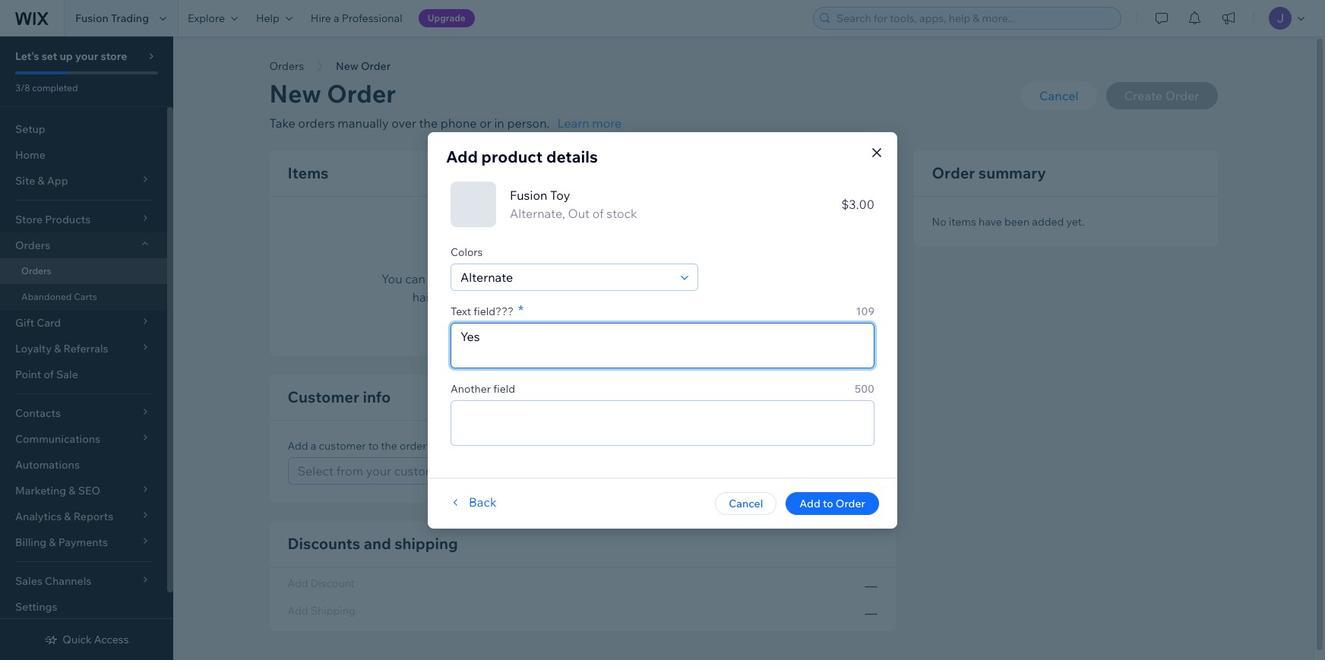 Task type: vqa. For each thing, say whether or not it's contained in the screenshot.
the added
yes



Task type: locate. For each thing, give the bounding box(es) containing it.
to inside add items to the order you can create an order with multiple items or add custom items (e.g., a haircut appointment with a $10 tip and a bottle of shampoo).
[[579, 248, 591, 264]]

2 vertical spatial orders
[[21, 265, 51, 277]]

the inside new order take orders manually over the phone or in person. learn more
[[419, 115, 438, 131]]

fusion
[[75, 11, 109, 25], [510, 187, 547, 202]]

order up add
[[616, 248, 648, 264]]

cancel button
[[1021, 82, 1097, 109], [715, 492, 777, 515]]

0 horizontal spatial to
[[368, 439, 379, 453]]

2 vertical spatial to
[[823, 497, 833, 510]]

1 vertical spatial fusion
[[510, 187, 547, 202]]

home link
[[0, 142, 167, 168]]

and
[[609, 289, 630, 305], [364, 534, 391, 553]]

take
[[269, 115, 295, 131]]

new down hire a professional link
[[336, 59, 358, 73]]

the
[[419, 115, 438, 131], [594, 248, 613, 264], [381, 439, 397, 453]]

orders link
[[0, 258, 167, 284]]

items
[[288, 163, 329, 182]]

1 horizontal spatial order
[[483, 271, 514, 286]]

0 horizontal spatial or
[[480, 115, 491, 131]]

orders button
[[262, 55, 312, 78]]

new
[[336, 59, 358, 73], [269, 78, 321, 109]]

add for product
[[446, 146, 478, 166]]

add to order button
[[786, 492, 879, 515]]

fusion inside fusion toy alternate, out of stock
[[510, 187, 547, 202]]

0 vertical spatial and
[[609, 289, 630, 305]]

1 horizontal spatial of
[[592, 206, 604, 221]]

0 horizontal spatial of
[[44, 368, 54, 381]]

0 vertical spatial cancel button
[[1021, 82, 1097, 109]]

1 horizontal spatial the
[[419, 115, 438, 131]]

2 horizontal spatial order
[[616, 248, 648, 264]]

to
[[579, 248, 591, 264], [368, 439, 379, 453], [823, 497, 833, 510]]

toy
[[550, 187, 570, 202]]

0 horizontal spatial cancel button
[[715, 492, 777, 515]]

0 horizontal spatial cancel
[[729, 497, 763, 510]]

order summary
[[932, 163, 1046, 182]]

order up appointment
[[483, 271, 514, 286]]

text field??? *
[[451, 301, 524, 319]]

new inside new order take orders manually over the phone or in person. learn more
[[269, 78, 321, 109]]

the right 'over'
[[419, 115, 438, 131]]

abandoned carts
[[21, 291, 97, 302]]

text
[[451, 304, 471, 318]]

haircut
[[412, 289, 452, 305]]

new down orders button
[[269, 78, 321, 109]]

0 vertical spatial —
[[865, 578, 877, 593]]

fusion for fusion toy alternate, out of stock
[[510, 187, 547, 202]]

setup link
[[0, 116, 167, 142]]

new for new order
[[336, 59, 358, 73]]

1 horizontal spatial to
[[579, 248, 591, 264]]

2 horizontal spatial to
[[823, 497, 833, 510]]

up
[[60, 49, 73, 63]]

a left bottle
[[633, 289, 640, 305]]

1 vertical spatial order
[[483, 271, 514, 286]]

orders
[[298, 115, 335, 131]]

0 horizontal spatial fusion
[[75, 11, 109, 25]]

0 vertical spatial or
[[480, 115, 491, 131]]

2 vertical spatial of
[[44, 368, 54, 381]]

3/8 completed
[[15, 82, 78, 93]]

orders inside popup button
[[15, 239, 50, 252]]

add items to the order you can create an order with multiple items or add custom items (e.g., a haircut appointment with a $10 tip and a bottle of shampoo).
[[381, 248, 783, 305]]

abandoned carts link
[[0, 284, 167, 310]]

alternate,
[[510, 206, 565, 221]]

cancel
[[1039, 88, 1079, 103], [729, 497, 763, 510]]

0 vertical spatial orders
[[269, 59, 304, 73]]

completed
[[32, 82, 78, 93]]

1 horizontal spatial new
[[336, 59, 358, 73]]

let's
[[15, 49, 39, 63]]

1 horizontal spatial and
[[609, 289, 630, 305]]

setup
[[15, 122, 45, 136]]

new order
[[336, 59, 391, 73]]

and left shipping
[[364, 534, 391, 553]]

*
[[518, 301, 524, 319]]

automations link
[[0, 452, 167, 478]]

1 vertical spatial —
[[865, 606, 877, 621]]

person.
[[507, 115, 550, 131]]

or
[[480, 115, 491, 131], [627, 271, 639, 286]]

None text field
[[451, 401, 874, 445]]

yet.
[[1066, 215, 1084, 229]]

—
[[865, 578, 877, 593], [865, 606, 877, 621]]

0 vertical spatial to
[[579, 248, 591, 264]]

of left the sale
[[44, 368, 54, 381]]

the up tip
[[594, 248, 613, 264]]

new inside button
[[336, 59, 358, 73]]

with up * on the left of the page
[[517, 271, 541, 286]]

a left $10
[[558, 289, 564, 305]]

hire a professional link
[[302, 0, 412, 36]]

1 horizontal spatial or
[[627, 271, 639, 286]]

and inside add items to the order you can create an order with multiple items or add custom items (e.g., a haircut appointment with a $10 tip and a bottle of shampoo).
[[609, 289, 630, 305]]

upgrade
[[428, 12, 466, 24]]

no items have been added yet.
[[932, 215, 1084, 229]]

upgrade button
[[418, 9, 475, 27]]

orders for orders button
[[269, 59, 304, 73]]

field
[[493, 382, 515, 395]]

items up select field
[[544, 248, 576, 264]]

with
[[517, 271, 541, 286], [531, 289, 555, 305]]

0 vertical spatial fusion
[[75, 11, 109, 25]]

a
[[775, 271, 783, 286]]

add inside add items to the order you can create an order with multiple items or add custom items (e.g., a haircut appointment with a $10 tip and a bottle of shampoo).
[[517, 248, 541, 264]]

1 vertical spatial and
[[364, 534, 391, 553]]

abandoned
[[21, 291, 72, 302]]

a right "hire" at top left
[[334, 11, 339, 25]]

0 horizontal spatial order
[[400, 439, 427, 453]]

1 vertical spatial orders
[[15, 239, 50, 252]]

fusion left trading
[[75, 11, 109, 25]]

1 vertical spatial to
[[368, 439, 379, 453]]

orders
[[269, 59, 304, 73], [15, 239, 50, 252], [21, 265, 51, 277]]

1 vertical spatial of
[[679, 289, 690, 305]]

add
[[446, 146, 478, 166], [517, 248, 541, 264], [288, 439, 308, 453], [800, 497, 820, 510]]

0 horizontal spatial new
[[269, 78, 321, 109]]

your
[[75, 49, 98, 63]]

a left customer
[[311, 439, 316, 453]]

$3.00
[[841, 196, 875, 212]]

2 horizontal spatial the
[[594, 248, 613, 264]]

0 vertical spatial the
[[419, 115, 438, 131]]

0 vertical spatial of
[[592, 206, 604, 221]]

1 vertical spatial the
[[594, 248, 613, 264]]

or left in on the top of page
[[480, 115, 491, 131]]

2 vertical spatial the
[[381, 439, 397, 453]]

with right * on the left of the page
[[531, 289, 555, 305]]

0 vertical spatial new
[[336, 59, 358, 73]]

a
[[334, 11, 339, 25], [558, 289, 564, 305], [633, 289, 640, 305], [311, 439, 316, 453]]

sale
[[56, 368, 78, 381]]

the right customer
[[381, 439, 397, 453]]

home
[[15, 148, 45, 162]]

of
[[592, 206, 604, 221], [679, 289, 690, 305], [44, 368, 54, 381]]

orders inside button
[[269, 59, 304, 73]]

1 vertical spatial new
[[269, 78, 321, 109]]

discounts and shipping
[[288, 534, 458, 553]]

add inside add to order button
[[800, 497, 820, 510]]

of right out in the left of the page
[[592, 206, 604, 221]]

order right customer
[[400, 439, 427, 453]]

trading
[[111, 11, 149, 25]]

1 horizontal spatial fusion
[[510, 187, 547, 202]]

of down custom
[[679, 289, 690, 305]]

or left add
[[627, 271, 639, 286]]

field???
[[474, 304, 514, 318]]

items
[[949, 215, 976, 229], [544, 248, 576, 264], [593, 271, 624, 286], [711, 271, 742, 286]]

1 horizontal spatial cancel
[[1039, 88, 1079, 103]]

have
[[979, 215, 1002, 229]]

fusion up alternate, at the left top
[[510, 187, 547, 202]]

500
[[855, 382, 875, 395]]

and right tip
[[609, 289, 630, 305]]

let's set up your store
[[15, 49, 127, 63]]

professional
[[342, 11, 402, 25]]

0 horizontal spatial and
[[364, 534, 391, 553]]

2 horizontal spatial of
[[679, 289, 690, 305]]

point
[[15, 368, 41, 381]]

or inside add items to the order you can create an order with multiple items or add custom items (e.g., a haircut appointment with a $10 tip and a bottle of shampoo).
[[627, 271, 639, 286]]

1 vertical spatial or
[[627, 271, 639, 286]]

customer
[[319, 439, 366, 453]]

of inside add items to the order you can create an order with multiple items or add custom items (e.g., a haircut appointment with a $10 tip and a bottle of shampoo).
[[679, 289, 690, 305]]

orders for orders popup button
[[15, 239, 50, 252]]

out
[[568, 206, 590, 221]]

new order button
[[328, 55, 398, 78]]



Task type: describe. For each thing, give the bounding box(es) containing it.
info
[[363, 388, 391, 407]]

order inside new order take orders manually over the phone or in person. learn more
[[327, 78, 396, 109]]

0 vertical spatial cancel
[[1039, 88, 1079, 103]]

1 vertical spatial cancel
[[729, 497, 763, 510]]

or inside new order take orders manually over the phone or in person. learn more
[[480, 115, 491, 131]]

point of sale
[[15, 368, 78, 381]]

back button
[[446, 493, 497, 511]]

0 vertical spatial with
[[517, 271, 541, 286]]

Yes text field
[[451, 323, 874, 367]]

Select from your customer list or add a new one field
[[293, 458, 855, 484]]

more
[[592, 115, 622, 131]]

1 — from the top
[[865, 578, 877, 593]]

hire
[[311, 11, 331, 25]]

over
[[391, 115, 416, 131]]

new for new order take orders manually over the phone or in person. learn more
[[269, 78, 321, 109]]

can
[[405, 271, 425, 286]]

2 vertical spatial order
[[400, 439, 427, 453]]

sidebar element
[[0, 36, 173, 660]]

to inside button
[[823, 497, 833, 510]]

automations
[[15, 458, 80, 472]]

phone
[[441, 115, 477, 131]]

$10
[[567, 289, 588, 305]]

1 vertical spatial cancel button
[[715, 492, 777, 515]]

set
[[42, 49, 57, 63]]

settings
[[15, 600, 57, 614]]

appointment
[[454, 289, 528, 305]]

carts
[[74, 291, 97, 302]]

shampoo).
[[693, 289, 753, 305]]

access
[[94, 633, 129, 647]]

in
[[494, 115, 504, 131]]

items up tip
[[593, 271, 624, 286]]

1 vertical spatial with
[[531, 289, 555, 305]]

of inside point of sale link
[[44, 368, 54, 381]]

109
[[856, 304, 875, 318]]

fusion for fusion trading
[[75, 11, 109, 25]]

another field
[[451, 382, 515, 395]]

learn more link
[[557, 114, 622, 132]]

add for items
[[517, 248, 541, 264]]

add to order
[[800, 497, 865, 510]]

bottle
[[642, 289, 676, 305]]

product
[[481, 146, 543, 166]]

quick access
[[63, 633, 129, 647]]

add product details
[[446, 146, 598, 166]]

orders button
[[0, 233, 167, 258]]

hire a professional
[[311, 11, 402, 25]]

manually
[[338, 115, 389, 131]]

an
[[467, 271, 481, 286]]

details
[[546, 146, 598, 166]]

back
[[469, 494, 497, 509]]

items right no
[[949, 215, 976, 229]]

help
[[256, 11, 280, 25]]

(e.g.,
[[745, 271, 772, 286]]

2 — from the top
[[865, 606, 877, 621]]

summary
[[979, 163, 1046, 182]]

Search for tools, apps, help & more... field
[[832, 8, 1116, 29]]

point of sale link
[[0, 362, 167, 388]]

add a customer to the order
[[288, 439, 427, 453]]

the inside add items to the order you can create an order with multiple items or add custom items (e.g., a haircut appointment with a $10 tip and a bottle of shampoo).
[[594, 248, 613, 264]]

help button
[[247, 0, 302, 36]]

0 vertical spatial order
[[616, 248, 648, 264]]

quick access button
[[44, 633, 129, 647]]

learn
[[557, 115, 589, 131]]

explore
[[188, 11, 225, 25]]

add for to
[[800, 497, 820, 510]]

Select field
[[456, 264, 676, 290]]

new order take orders manually over the phone or in person. learn more
[[269, 78, 622, 131]]

another
[[451, 382, 491, 395]]

orders for orders link
[[21, 265, 51, 277]]

added
[[1032, 215, 1064, 229]]

multiple
[[544, 271, 590, 286]]

discounts
[[288, 534, 360, 553]]

quick
[[63, 633, 92, 647]]

add for a
[[288, 439, 308, 453]]

shipping
[[395, 534, 458, 553]]

add
[[641, 271, 663, 286]]

no
[[932, 215, 946, 229]]

3/8
[[15, 82, 30, 93]]

been
[[1004, 215, 1030, 229]]

you
[[381, 271, 402, 286]]

customer info
[[288, 388, 391, 407]]

0 horizontal spatial the
[[381, 439, 397, 453]]

fusion trading
[[75, 11, 149, 25]]

tip
[[591, 289, 606, 305]]

items up shampoo).
[[711, 271, 742, 286]]

of inside fusion toy alternate, out of stock
[[592, 206, 604, 221]]

customer
[[288, 388, 359, 407]]

1 horizontal spatial cancel button
[[1021, 82, 1097, 109]]

settings link
[[0, 594, 167, 620]]

custom
[[666, 271, 708, 286]]

colors
[[451, 245, 483, 259]]



